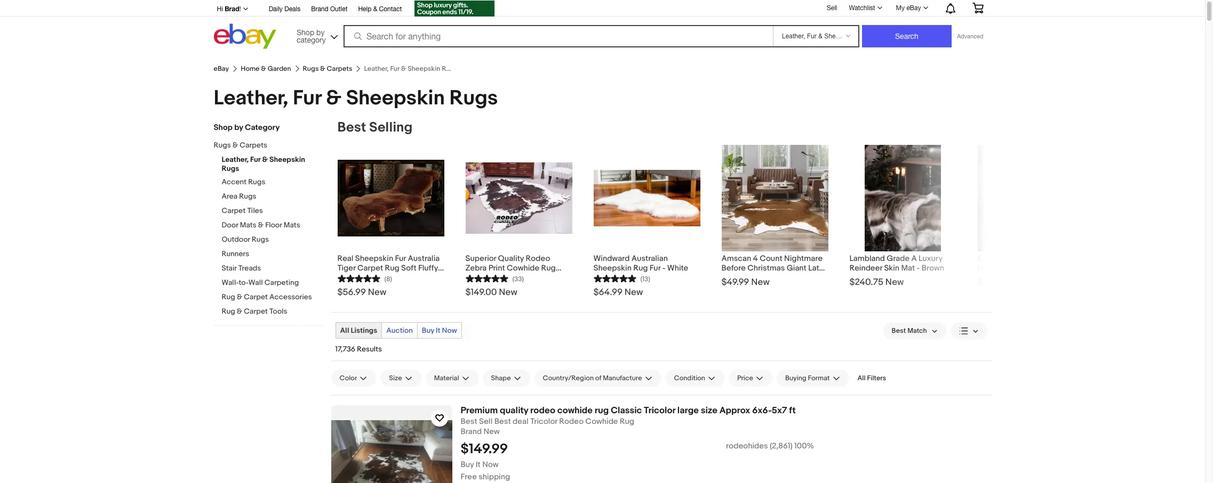 Task type: describe. For each thing, give the bounding box(es) containing it.
runners
[[222, 250, 249, 259]]

new for $46.99 new
[[1009, 277, 1027, 288]]

premium
[[461, 406, 498, 417]]

best match button
[[883, 323, 946, 340]]

$49.99
[[722, 277, 749, 288]]

quality
[[498, 254, 524, 264]]

buying
[[785, 375, 807, 383]]

premium quality rodeo cowhide rug classic tricolor large size approx 6x6-5x7 ft image
[[331, 406, 452, 484]]

hi brad !
[[217, 5, 241, 13]]

rug inside real sheepskin fur australia tiger carpet rug soft fluffy plain mat chair sofa
[[385, 264, 400, 274]]

area rugs link
[[222, 192, 323, 202]]

fluffy
[[418, 264, 438, 274]]

shop by category button
[[292, 24, 340, 47]]

(13) link
[[594, 274, 650, 284]]

floor
[[265, 221, 282, 230]]

home & garden link
[[241, 65, 291, 73]]

rodeohides (2,861) 100%
[[726, 442, 814, 452]]

0 horizontal spatial ebay
[[214, 65, 229, 73]]

sofa
[[393, 273, 409, 283]]

brand inside premium quality rodeo cowhide rug classic tricolor large size approx 6x6-5x7 ft best sell best deal tricolor rodeo cowhide rug brand new
[[461, 427, 482, 437]]

brand outlet
[[311, 5, 348, 13]]

amscan 4 count nightmare before christmas giant latex plastic balloons multi co image
[[722, 145, 828, 252]]

auction
[[386, 327, 413, 336]]

lambland grade a luxury reindeer skin mat - brown image
[[865, 145, 941, 252]]

brown
[[922, 264, 945, 274]]

country/region of manufacture button
[[534, 370, 661, 387]]

material
[[434, 375, 459, 383]]

none submit inside shop by category banner
[[862, 25, 952, 47]]

$149.99 buy it now free shipping
[[461, 442, 510, 483]]

best match
[[892, 327, 927, 336]]

superior quality rodeo zebra print cowhide rug approx 5' x 7' image
[[466, 163, 572, 234]]

print
[[489, 264, 505, 274]]

wall
[[249, 279, 263, 288]]

to-
[[239, 279, 249, 288]]

rug
[[595, 406, 609, 417]]

wall-
[[222, 279, 239, 288]]

condition button
[[666, 370, 725, 387]]

sheepskin inside rugs & carpets leather, fur & sheepskin rugs accent rugs area rugs carpet tiles door mats & floor mats outdoor rugs runners stair treads wall-to-wall carpeting rug & carpet accessories rug & carpet tools
[[270, 155, 305, 164]]

amscan 4 count nightmare before christmas giant latex plastic balloons multi co link
[[722, 252, 828, 283]]

door mats & floor mats link
[[222, 221, 323, 231]]

& inside account navigation
[[373, 5, 377, 13]]

contact
[[379, 5, 402, 13]]

plastic
[[722, 273, 746, 283]]

outlet
[[330, 5, 348, 13]]

superior quality rodeo zebra print cowhide rug approx 5' x 7'
[[466, 254, 556, 283]]

real sheepskin fur australia tiger carpet rug soft fluffy plain mat chair sofa image
[[338, 160, 444, 237]]

tools
[[270, 307, 287, 316]]

superior quality rodeo zebra print cowhide rug approx 5' x 7' link
[[466, 252, 572, 283]]

shop by category
[[297, 28, 326, 44]]

real sheepskin fur australia tiger carpet rug soft fluffy plain mat chair sofa
[[338, 254, 440, 283]]

1 vertical spatial rugs & carpets link
[[214, 141, 315, 151]]

new for $56.99 new
[[368, 288, 387, 298]]

all for all filters
[[858, 375, 866, 383]]

daily deals
[[269, 5, 301, 13]]

sheepskin up selling
[[346, 86, 445, 111]]

stair treads link
[[222, 264, 323, 274]]

size
[[701, 406, 718, 417]]

real sheepskin fur australia tiger carpet rug soft fluffy plain mat chair sofa link
[[338, 252, 444, 283]]

0 horizontal spatial it
[[436, 327, 440, 336]]

all filters
[[858, 375, 886, 383]]

$46.99 new
[[978, 277, 1027, 288]]

rug inside the windward australian sheepskin rug fur - white
[[634, 264, 648, 274]]

amscan 4 count nightmare before christmas giant latex plastic balloons multi co
[[722, 254, 828, 283]]

results
[[357, 345, 382, 354]]

watchlist
[[849, 4, 875, 12]]

esupport 12v car auto blue led light momentary speaker horn push button metal to image
[[978, 145, 1085, 252]]

$240.75
[[850, 277, 884, 288]]

daily deals link
[[269, 4, 301, 15]]

chair
[[372, 273, 391, 283]]

size button
[[381, 370, 421, 387]]

new for $49.99 new
[[751, 277, 770, 288]]

get the coupon image
[[415, 1, 495, 17]]

premium quality rodeo cowhide rug classic tricolor large size approx 6x6-5x7 ft link
[[461, 406, 992, 417]]

auction link
[[382, 323, 417, 339]]

shop for shop by category
[[214, 123, 233, 133]]

!
[[239, 5, 241, 13]]

rodeo
[[530, 406, 556, 417]]

approx inside the superior quality rodeo zebra print cowhide rug approx 5' x 7'
[[466, 273, 492, 283]]

tiles
[[247, 207, 263, 216]]

cowhide inside premium quality rodeo cowhide rug classic tricolor large size approx 6x6-5x7 ft best sell best deal tricolor rodeo cowhide rug brand new
[[586, 417, 618, 427]]

it inside $149.99 buy it now free shipping
[[476, 460, 481, 471]]

x
[[502, 273, 506, 283]]

(8) link
[[338, 274, 392, 284]]

- inside the windward australian sheepskin rug fur - white
[[663, 264, 666, 274]]

cowhide
[[558, 406, 593, 417]]

by for category
[[234, 123, 243, 133]]

buying format button
[[777, 370, 849, 387]]

100%
[[795, 442, 814, 452]]

sell link
[[822, 4, 842, 12]]

17,736
[[335, 345, 355, 354]]

by for category
[[316, 28, 325, 37]]

shape
[[491, 375, 511, 383]]

7'
[[508, 273, 514, 283]]

$64.99 new
[[594, 288, 643, 298]]

all for all listings
[[340, 327, 349, 336]]

windward australian sheepskin rug fur - white link
[[594, 252, 700, 274]]

$64.99
[[594, 288, 623, 298]]

country/region of manufacture
[[543, 375, 642, 383]]

shop by category banner
[[211, 0, 992, 52]]

price
[[737, 375, 753, 383]]

co
[[801, 273, 812, 283]]

Search for anything text field
[[345, 26, 771, 46]]

material button
[[426, 370, 478, 387]]

leather, fur & sheepskin rugs
[[214, 86, 498, 111]]

all filters button
[[854, 370, 891, 387]]

0 vertical spatial leather,
[[214, 86, 288, 111]]

my ebay
[[896, 4, 921, 12]]

1 horizontal spatial tricolor
[[644, 406, 676, 417]]

2 mats from the left
[[284, 221, 300, 230]]



Task type: locate. For each thing, give the bounding box(es) containing it.
lambland
[[850, 254, 885, 264]]

0 horizontal spatial brand
[[311, 5, 329, 13]]

cowhide down the rug in the bottom of the page
[[586, 417, 618, 427]]

tricolor down "rodeo"
[[530, 417, 558, 427]]

5x7
[[772, 406, 787, 417]]

0 horizontal spatial mats
[[240, 221, 257, 230]]

best selling
[[338, 120, 413, 136]]

rugs & carpets
[[303, 65, 352, 73]]

wall-to-wall carpeting link
[[222, 279, 323, 289]]

approx up $149.00
[[466, 273, 492, 283]]

leather, inside rugs & carpets leather, fur & sheepskin rugs accent rugs area rugs carpet tiles door mats & floor mats outdoor rugs runners stair treads wall-to-wall carpeting rug & carpet accessories rug & carpet tools
[[222, 155, 249, 164]]

1 horizontal spatial mat
[[902, 264, 915, 274]]

0 horizontal spatial rodeo
[[526, 254, 550, 264]]

lambland grade a luxury reindeer skin mat - brown $240.75 new
[[850, 254, 945, 288]]

fur inside rugs & carpets leather, fur & sheepskin rugs accent rugs area rugs carpet tiles door mats & floor mats outdoor rugs runners stair treads wall-to-wall carpeting rug & carpet accessories rug & carpet tools
[[250, 155, 261, 164]]

5 out of 5 stars image up $149.00 new
[[466, 274, 508, 284]]

0 horizontal spatial shop
[[214, 123, 233, 133]]

0 vertical spatial brand
[[311, 5, 329, 13]]

brand left outlet
[[311, 5, 329, 13]]

rodeohides
[[726, 442, 768, 452]]

mats right floor
[[284, 221, 300, 230]]

0 vertical spatial rugs & carpets link
[[303, 65, 352, 73]]

by inside shop by category
[[316, 28, 325, 37]]

carpets for rugs & carpets
[[327, 65, 352, 73]]

main content
[[331, 120, 1097, 484]]

rug & carpet tools link
[[222, 307, 323, 318]]

(33) link
[[466, 274, 524, 284]]

leather, down home
[[214, 86, 288, 111]]

1 horizontal spatial brand
[[461, 427, 482, 437]]

1 horizontal spatial rodeo
[[559, 417, 584, 427]]

real
[[338, 254, 353, 264]]

rug inside premium quality rodeo cowhide rug classic tricolor large size approx 6x6-5x7 ft best sell best deal tricolor rodeo cowhide rug brand new
[[620, 417, 635, 427]]

0 vertical spatial by
[[316, 28, 325, 37]]

hi
[[217, 5, 223, 13]]

0 vertical spatial now
[[442, 327, 457, 336]]

fur up sofa
[[395, 254, 406, 264]]

rodeo right "quality"
[[526, 254, 550, 264]]

best down leather, fur & sheepskin rugs
[[338, 120, 366, 136]]

new down christmas
[[751, 277, 770, 288]]

0 horizontal spatial approx
[[466, 273, 492, 283]]

new right the $46.99
[[1009, 277, 1027, 288]]

sell inside premium quality rodeo cowhide rug classic tricolor large size approx 6x6-5x7 ft best sell best deal tricolor rodeo cowhide rug brand new
[[479, 417, 493, 427]]

fur inside real sheepskin fur australia tiger carpet rug soft fluffy plain mat chair sofa
[[395, 254, 406, 264]]

5 out of 5 stars image up $64.99 new at the bottom of the page
[[594, 274, 636, 284]]

0 horizontal spatial -
[[663, 264, 666, 274]]

brad
[[225, 5, 239, 13]]

free
[[461, 473, 477, 483]]

size
[[389, 375, 402, 383]]

- left brown on the right bottom of page
[[917, 264, 920, 274]]

leather,
[[214, 86, 288, 111], [222, 155, 249, 164]]

1 horizontal spatial it
[[476, 460, 481, 471]]

0 vertical spatial all
[[340, 327, 349, 336]]

all
[[340, 327, 349, 336], [858, 375, 866, 383]]

best down the quality
[[494, 417, 511, 427]]

fur up (13) at the bottom of page
[[650, 264, 661, 274]]

sheepskin up chair
[[355, 254, 393, 264]]

1 5 out of 5 stars image from the left
[[466, 274, 508, 284]]

buy up free
[[461, 460, 474, 471]]

rugs
[[303, 65, 319, 73], [450, 86, 498, 111], [214, 141, 231, 150], [222, 164, 239, 173], [248, 178, 265, 187], [239, 192, 256, 201], [252, 235, 269, 244]]

mat right skin
[[902, 264, 915, 274]]

help & contact
[[358, 5, 402, 13]]

new for $149.00 new
[[499, 288, 518, 298]]

1 horizontal spatial by
[[316, 28, 325, 37]]

5 out of 5 stars image for $149.00
[[466, 274, 508, 284]]

1 vertical spatial buy
[[461, 460, 474, 471]]

cowhide inside the superior quality rodeo zebra print cowhide rug approx 5' x 7'
[[507, 264, 540, 274]]

new for $64.99 new
[[625, 288, 643, 298]]

australian
[[632, 254, 668, 264]]

1 vertical spatial all
[[858, 375, 866, 383]]

ebay left home
[[214, 65, 229, 73]]

carpets down shop by category
[[240, 141, 267, 150]]

fur inside the windward australian sheepskin rug fur - white
[[650, 264, 661, 274]]

all inside button
[[858, 375, 866, 383]]

brand up $149.99
[[461, 427, 482, 437]]

windward
[[594, 254, 630, 264]]

sheepskin up accent rugs link at the top of the page
[[270, 155, 305, 164]]

1 vertical spatial approx
[[720, 406, 750, 417]]

0 vertical spatial rodeo
[[526, 254, 550, 264]]

it right the auction link
[[436, 327, 440, 336]]

$56.99
[[338, 288, 366, 298]]

by left category
[[234, 123, 243, 133]]

rugs & carpets leather, fur & sheepskin rugs accent rugs area rugs carpet tiles door mats & floor mats outdoor rugs runners stair treads wall-to-wall carpeting rug & carpet accessories rug & carpet tools
[[214, 141, 312, 316]]

0 vertical spatial buy
[[422, 327, 434, 336]]

rodeo
[[526, 254, 550, 264], [559, 417, 584, 427]]

0 horizontal spatial carpets
[[240, 141, 267, 150]]

skin
[[884, 264, 900, 274]]

leather, up accent
[[222, 155, 249, 164]]

0 horizontal spatial cowhide
[[507, 264, 540, 274]]

sell inside account navigation
[[827, 4, 837, 12]]

all listings
[[340, 327, 377, 336]]

0 vertical spatial it
[[436, 327, 440, 336]]

$149.00 new
[[466, 288, 518, 298]]

christmas
[[748, 264, 785, 274]]

help
[[358, 5, 372, 13]]

new down (13) at the bottom of page
[[625, 288, 643, 298]]

1 horizontal spatial mats
[[284, 221, 300, 230]]

all left filters
[[858, 375, 866, 383]]

carpets for rugs & carpets leather, fur & sheepskin rugs accent rugs area rugs carpet tiles door mats & floor mats outdoor rugs runners stair treads wall-to-wall carpeting rug & carpet accessories rug & carpet tools
[[240, 141, 267, 150]]

shipping
[[479, 473, 510, 483]]

0 horizontal spatial all
[[340, 327, 349, 336]]

0 vertical spatial approx
[[466, 273, 492, 283]]

category
[[297, 35, 326, 44]]

mat
[[902, 264, 915, 274], [357, 273, 370, 283]]

buy it now link
[[418, 323, 462, 339]]

cowhide up (33)
[[507, 264, 540, 274]]

mats down tiles
[[240, 221, 257, 230]]

$46.99
[[978, 277, 1007, 288]]

5'
[[494, 273, 500, 283]]

carpet inside real sheepskin fur australia tiger carpet rug soft fluffy plain mat chair sofa
[[357, 264, 383, 274]]

new down skin
[[886, 277, 904, 288]]

0 horizontal spatial mat
[[357, 273, 370, 283]]

0 vertical spatial sell
[[827, 4, 837, 12]]

1 vertical spatial carpets
[[240, 141, 267, 150]]

(8)
[[384, 275, 392, 284]]

mat inside lambland grade a luxury reindeer skin mat - brown $240.75 new
[[902, 264, 915, 274]]

mats
[[240, 221, 257, 230], [284, 221, 300, 230]]

it up free
[[476, 460, 481, 471]]

mat up $56.99 new
[[357, 273, 370, 283]]

1 mats from the left
[[240, 221, 257, 230]]

windward australian sheepskin rug fur - white image
[[594, 170, 700, 227]]

home & garden
[[241, 65, 291, 73]]

1 vertical spatial rodeo
[[559, 417, 584, 427]]

your shopping cart image
[[972, 3, 984, 13]]

1 vertical spatial leather,
[[222, 155, 249, 164]]

rug inside the superior quality rodeo zebra print cowhide rug approx 5' x 7'
[[541, 264, 556, 274]]

a
[[912, 254, 917, 264]]

mat inside real sheepskin fur australia tiger carpet rug soft fluffy plain mat chair sofa
[[357, 273, 370, 283]]

new inside lambland grade a luxury reindeer skin mat - brown $240.75 new
[[886, 277, 904, 288]]

windward australian sheepskin rug fur - white
[[594, 254, 688, 274]]

reindeer
[[850, 264, 883, 274]]

rodeo inside the superior quality rodeo zebra print cowhide rug approx 5' x 7'
[[526, 254, 550, 264]]

1 horizontal spatial ebay
[[907, 4, 921, 12]]

brand
[[311, 5, 329, 13], [461, 427, 482, 437]]

1 horizontal spatial carpets
[[327, 65, 352, 73]]

carpets inside rugs & carpets leather, fur & sheepskin rugs accent rugs area rugs carpet tiles door mats & floor mats outdoor rugs runners stair treads wall-to-wall carpeting rug & carpet accessories rug & carpet tools
[[240, 141, 267, 150]]

buy inside buy it now link
[[422, 327, 434, 336]]

sheepskin inside the windward australian sheepskin rug fur - white
[[594, 264, 632, 274]]

shop for shop by category
[[297, 28, 314, 37]]

accessories
[[270, 293, 312, 302]]

luxury
[[919, 254, 943, 264]]

0 horizontal spatial tricolor
[[530, 417, 558, 427]]

0 vertical spatial cowhide
[[507, 264, 540, 274]]

1 horizontal spatial all
[[858, 375, 866, 383]]

outdoor rugs link
[[222, 235, 323, 245]]

sheepskin up the $64.99
[[594, 264, 632, 274]]

cowhide
[[507, 264, 540, 274], [586, 417, 618, 427]]

1 horizontal spatial sell
[[827, 4, 837, 12]]

now up shipping
[[482, 460, 499, 471]]

1 horizontal spatial shop
[[297, 28, 314, 37]]

format
[[808, 375, 830, 383]]

multi
[[781, 273, 799, 283]]

my
[[896, 4, 905, 12]]

0 vertical spatial shop
[[297, 28, 314, 37]]

new down chair
[[368, 288, 387, 298]]

$149.99
[[461, 442, 508, 458]]

white
[[667, 264, 688, 274]]

rodeo inside premium quality rodeo cowhide rug classic tricolor large size approx 6x6-5x7 ft best sell best deal tricolor rodeo cowhide rug brand new
[[559, 417, 584, 427]]

0 horizontal spatial now
[[442, 327, 457, 336]]

5 out of 5 stars image
[[466, 274, 508, 284], [594, 274, 636, 284]]

4.9 out of 5 stars image
[[338, 274, 380, 284]]

best down premium
[[461, 417, 477, 427]]

1 vertical spatial cowhide
[[586, 417, 618, 427]]

sell left watchlist
[[827, 4, 837, 12]]

&
[[373, 5, 377, 13], [261, 65, 266, 73], [320, 65, 325, 73], [326, 86, 342, 111], [233, 141, 238, 150], [262, 155, 268, 164], [258, 221, 264, 230], [237, 293, 242, 302], [237, 307, 242, 316]]

approx right size
[[720, 406, 750, 417]]

shop inside shop by category
[[297, 28, 314, 37]]

1 vertical spatial brand
[[461, 427, 482, 437]]

fur up accent rugs link at the top of the page
[[250, 155, 261, 164]]

0 horizontal spatial 5 out of 5 stars image
[[466, 274, 508, 284]]

best inside dropdown button
[[892, 327, 906, 336]]

it
[[436, 327, 440, 336], [476, 460, 481, 471]]

deal
[[513, 417, 529, 427]]

main content containing best selling
[[331, 120, 1097, 484]]

0 horizontal spatial by
[[234, 123, 243, 133]]

2 5 out of 5 stars image from the left
[[594, 274, 636, 284]]

shop left category
[[214, 123, 233, 133]]

best left match
[[892, 327, 906, 336]]

0 horizontal spatial buy
[[422, 327, 434, 336]]

- inside lambland grade a luxury reindeer skin mat - brown $240.75 new
[[917, 264, 920, 274]]

stair
[[222, 264, 237, 273]]

of
[[595, 375, 602, 383]]

$149.00
[[466, 288, 497, 298]]

garden
[[268, 65, 291, 73]]

1 horizontal spatial now
[[482, 460, 499, 471]]

0 horizontal spatial sell
[[479, 417, 493, 427]]

1 horizontal spatial approx
[[720, 406, 750, 417]]

1 horizontal spatial cowhide
[[586, 417, 618, 427]]

superior
[[466, 254, 496, 264]]

carpets up leather, fur & sheepskin rugs
[[327, 65, 352, 73]]

accent rugs link
[[222, 178, 323, 188]]

None submit
[[862, 25, 952, 47]]

sheepskin
[[346, 86, 445, 111], [270, 155, 305, 164], [355, 254, 393, 264], [594, 264, 632, 274]]

now up "material" dropdown button on the bottom
[[442, 327, 457, 336]]

account navigation
[[211, 0, 992, 18]]

buy right auction
[[422, 327, 434, 336]]

1 vertical spatial it
[[476, 460, 481, 471]]

1 - from the left
[[663, 264, 666, 274]]

5 out of 5 stars image for $64.99
[[594, 274, 636, 284]]

1 vertical spatial sell
[[479, 417, 493, 427]]

outdoor
[[222, 235, 250, 244]]

1 vertical spatial by
[[234, 123, 243, 133]]

best
[[338, 120, 366, 136], [892, 327, 906, 336], [461, 417, 477, 427], [494, 417, 511, 427]]

6x6-
[[752, 406, 772, 417]]

carpeting
[[265, 279, 299, 288]]

tricolor left large
[[644, 406, 676, 417]]

(2,861)
[[770, 442, 793, 452]]

advanced link
[[952, 26, 989, 47]]

new up $149.99
[[484, 427, 500, 437]]

approx inside premium quality rodeo cowhide rug classic tricolor large size approx 6x6-5x7 ft best sell best deal tricolor rodeo cowhide rug brand new
[[720, 406, 750, 417]]

1 vertical spatial shop
[[214, 123, 233, 133]]

all up 17,736
[[340, 327, 349, 336]]

condition
[[674, 375, 705, 383]]

2 - from the left
[[917, 264, 920, 274]]

0 vertical spatial ebay
[[907, 4, 921, 12]]

buy it now
[[422, 327, 457, 336]]

sheepskin inside real sheepskin fur australia tiger carpet rug soft fluffy plain mat chair sofa
[[355, 254, 393, 264]]

1 horizontal spatial -
[[917, 264, 920, 274]]

1 vertical spatial ebay
[[214, 65, 229, 73]]

view: list view image
[[959, 326, 979, 337]]

- left white
[[663, 264, 666, 274]]

0 vertical spatial carpets
[[327, 65, 352, 73]]

1 vertical spatial now
[[482, 460, 499, 471]]

shop down deals
[[297, 28, 314, 37]]

1 horizontal spatial buy
[[461, 460, 474, 471]]

1 horizontal spatial 5 out of 5 stars image
[[594, 274, 636, 284]]

shop
[[297, 28, 314, 37], [214, 123, 233, 133]]

buy inside $149.99 buy it now free shipping
[[461, 460, 474, 471]]

by down brand outlet link
[[316, 28, 325, 37]]

category
[[245, 123, 280, 133]]

runners link
[[222, 250, 323, 260]]

rugs & carpets link
[[303, 65, 352, 73], [214, 141, 315, 151]]

carpet
[[222, 207, 246, 216], [357, 264, 383, 274], [244, 293, 268, 302], [244, 307, 268, 316]]

new inside premium quality rodeo cowhide rug classic tricolor large size approx 6x6-5x7 ft best sell best deal tricolor rodeo cowhide rug brand new
[[484, 427, 500, 437]]

ebay right "my"
[[907, 4, 921, 12]]

now inside $149.99 buy it now free shipping
[[482, 460, 499, 471]]

shop by category
[[214, 123, 280, 133]]

daily
[[269, 5, 283, 13]]

large
[[678, 406, 699, 417]]

brand inside account navigation
[[311, 5, 329, 13]]

sell down premium
[[479, 417, 493, 427]]

ebay inside "link"
[[907, 4, 921, 12]]

rodeo down cowhide
[[559, 417, 584, 427]]

new down 7'
[[499, 288, 518, 298]]

fur down the rugs & carpets
[[293, 86, 321, 111]]

tiger
[[338, 264, 356, 274]]



Task type: vqa. For each thing, say whether or not it's contained in the screenshot.
Tab List
no



